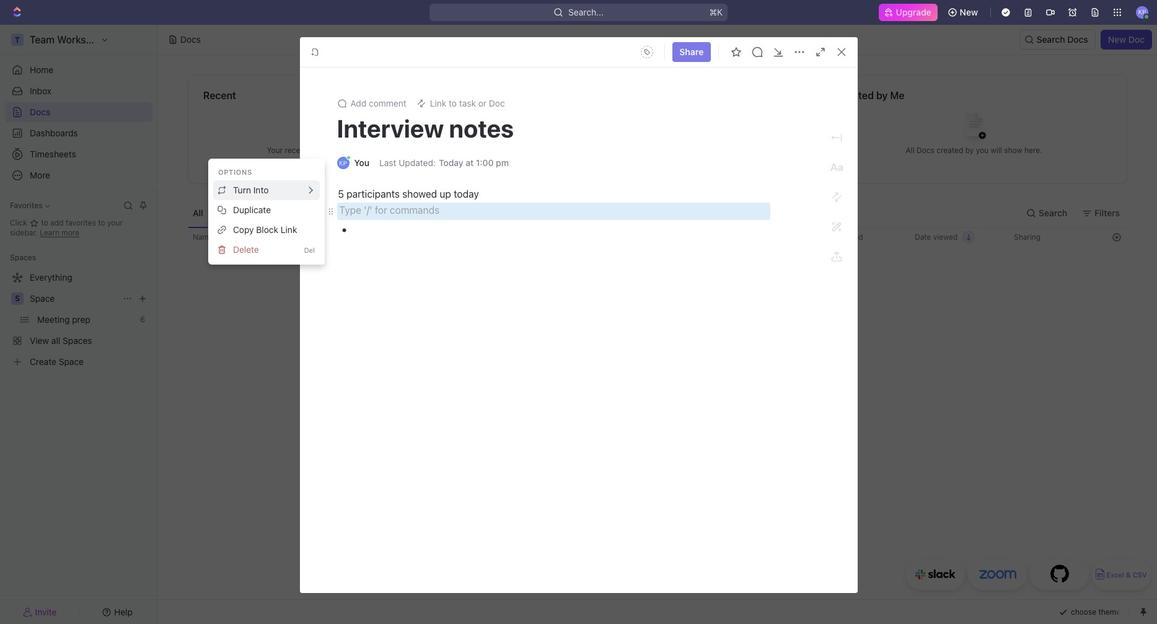 Task type: describe. For each thing, give the bounding box(es) containing it.
invite
[[35, 607, 57, 617]]

copy
[[233, 224, 254, 235]]

share
[[680, 47, 704, 57]]

delete
[[233, 244, 259, 255]]

your
[[107, 218, 123, 228]]

learn more link
[[40, 228, 79, 237]]

1 here. from the left
[[398, 145, 415, 155]]

spaces
[[10, 253, 36, 262]]

excel & csv
[[1107, 571, 1148, 579]]

showed
[[403, 189, 437, 200]]

0 vertical spatial by
[[877, 90, 888, 101]]

new button
[[943, 2, 986, 22]]

all button
[[188, 198, 208, 228]]

new for new doc
[[1109, 34, 1127, 45]]

invite button
[[5, 604, 75, 621]]

dashboards
[[30, 128, 78, 138]]

created
[[937, 145, 964, 155]]

date for date updated
[[816, 233, 832, 242]]

options
[[218, 168, 252, 176]]

home
[[30, 64, 53, 75]]

5
[[338, 189, 344, 200]]

⌘k
[[710, 7, 723, 17]]

date viewed
[[915, 233, 958, 242]]

private button
[[300, 198, 338, 228]]

dashboards link
[[5, 123, 153, 143]]

duplicate button
[[213, 200, 320, 220]]

duplicate
[[233, 205, 271, 215]]

search for search
[[1039, 207, 1068, 218]]

inbox
[[30, 86, 51, 96]]

favorites
[[10, 201, 43, 210]]

workspace button
[[341, 198, 396, 228]]

comment
[[369, 98, 407, 109]]

at
[[466, 158, 474, 168]]

search...
[[569, 7, 604, 17]]

5 participants showed up today
[[338, 189, 479, 200]]

upgrade link
[[879, 4, 938, 21]]

new doc button
[[1101, 30, 1153, 50]]

private
[[305, 207, 333, 218]]

learn
[[40, 228, 59, 237]]

inbox link
[[5, 81, 153, 101]]

pm
[[496, 158, 509, 168]]

no created by me docs image
[[950, 103, 999, 153]]

shared
[[263, 207, 293, 218]]

favorites button
[[5, 198, 55, 213]]

1 show from the left
[[377, 145, 396, 155]]

turn
[[233, 185, 251, 195]]

you
[[976, 145, 989, 155]]

learn more
[[40, 228, 79, 237]]

copy block link
[[233, 224, 297, 235]]

excel
[[1107, 571, 1125, 579]]

add
[[351, 98, 367, 109]]

interview notes
[[337, 113, 514, 143]]

last
[[380, 158, 397, 168]]

created by me
[[837, 90, 905, 101]]

add comment
[[351, 98, 407, 109]]

assigned
[[404, 207, 442, 218]]

new doc
[[1109, 34, 1145, 45]]

block
[[256, 224, 278, 235]]

1 horizontal spatial by
[[966, 145, 974, 155]]

space link
[[30, 289, 118, 309]]

updated
[[835, 233, 864, 242]]

space, , element
[[11, 293, 24, 305]]

notes
[[449, 113, 514, 143]]

docs link
[[5, 102, 153, 122]]

me
[[891, 90, 905, 101]]

invite user image
[[23, 607, 33, 618]]

name
[[193, 233, 213, 242]]

last updated: today at 1:00 pm
[[380, 158, 509, 168]]

new for new
[[960, 7, 979, 17]]

home link
[[5, 60, 153, 80]]

opened
[[315, 145, 342, 155]]

date updated
[[816, 233, 864, 242]]

timesheets link
[[5, 144, 153, 164]]

turn into
[[233, 185, 269, 195]]

all for all
[[193, 207, 203, 218]]

my docs
[[216, 207, 251, 218]]

my
[[216, 207, 228, 218]]

created
[[837, 90, 874, 101]]

docs inside sidebar navigation
[[30, 107, 51, 117]]

interview
[[337, 113, 444, 143]]



Task type: locate. For each thing, give the bounding box(es) containing it.
docs
[[180, 34, 201, 45], [1068, 34, 1089, 45], [30, 107, 51, 117], [344, 145, 362, 155], [917, 145, 935, 155], [230, 207, 251, 218]]

0 horizontal spatial by
[[877, 90, 888, 101]]

1 vertical spatial by
[[966, 145, 974, 155]]

my docs button
[[211, 198, 256, 228]]

all inside button
[[193, 207, 203, 218]]

2 row from the top
[[188, 294, 1128, 458]]

sidebar.
[[10, 228, 38, 237]]

to
[[41, 218, 48, 228], [98, 218, 105, 228]]

2 show from the left
[[1005, 145, 1023, 155]]

row containing name
[[188, 228, 1128, 247]]

0 vertical spatial search
[[1037, 34, 1066, 45]]

1 vertical spatial row
[[188, 294, 1128, 458]]

recent
[[203, 90, 236, 101]]

timesheets
[[30, 149, 76, 159]]

new right upgrade
[[960, 7, 979, 17]]

new inside new button
[[960, 7, 979, 17]]

tab list
[[188, 198, 495, 228]]

0 horizontal spatial date
[[816, 233, 832, 242]]

1 will from the left
[[364, 145, 375, 155]]

viewed
[[934, 233, 958, 242]]

show up last
[[377, 145, 396, 155]]

will
[[364, 145, 375, 155], [991, 145, 1003, 155]]

1 horizontal spatial new
[[1109, 34, 1127, 45]]

0 horizontal spatial will
[[364, 145, 375, 155]]

new left doc
[[1109, 34, 1127, 45]]

row
[[188, 228, 1128, 247], [188, 294, 1128, 458]]

date
[[816, 233, 832, 242], [915, 233, 932, 242]]

new
[[960, 7, 979, 17], [1109, 34, 1127, 45]]

all
[[906, 145, 915, 155], [193, 207, 203, 218]]

new inside new doc button
[[1109, 34, 1127, 45]]

1 date from the left
[[816, 233, 832, 242]]

recently
[[285, 145, 313, 155]]

excel & csv link
[[1093, 559, 1152, 590]]

1 horizontal spatial will
[[991, 145, 1003, 155]]

s
[[15, 294, 20, 303]]

link
[[281, 224, 297, 235]]

1 horizontal spatial here.
[[1025, 145, 1043, 155]]

add
[[50, 218, 64, 228]]

turn into button
[[213, 180, 320, 200]]

0 horizontal spatial show
[[377, 145, 396, 155]]

search docs
[[1037, 34, 1089, 45]]

0 horizontal spatial all
[[193, 207, 203, 218]]

&
[[1127, 571, 1132, 579]]

sharing
[[1014, 233, 1041, 242]]

1 vertical spatial all
[[193, 207, 203, 218]]

sidebar navigation
[[0, 25, 158, 624]]

date inside date viewed button
[[915, 233, 932, 242]]

all for all docs created by you will show here.
[[906, 145, 915, 155]]

1 horizontal spatial all
[[906, 145, 915, 155]]

all left created
[[906, 145, 915, 155]]

to add favorites to your sidebar.
[[10, 218, 123, 237]]

upgrade
[[896, 7, 932, 17]]

today
[[439, 158, 464, 168]]

up
[[440, 189, 451, 200]]

show right you
[[1005, 145, 1023, 155]]

1 horizontal spatial show
[[1005, 145, 1023, 155]]

search button
[[1022, 203, 1075, 223]]

0 horizontal spatial to
[[41, 218, 48, 228]]

search for search docs
[[1037, 34, 1066, 45]]

by left me
[[877, 90, 888, 101]]

by
[[877, 90, 888, 101], [966, 145, 974, 155]]

your
[[267, 145, 283, 155]]

date updated button
[[809, 228, 871, 247]]

2 here. from the left
[[1025, 145, 1043, 155]]

show
[[377, 145, 396, 155], [1005, 145, 1023, 155]]

today
[[454, 189, 479, 200]]

updated:
[[399, 158, 436, 168]]

table
[[188, 228, 1128, 458]]

1:00
[[476, 158, 494, 168]]

table containing name
[[188, 228, 1128, 458]]

1 horizontal spatial date
[[915, 233, 932, 242]]

by left you
[[966, 145, 974, 155]]

0 vertical spatial new
[[960, 7, 979, 17]]

your recently opened docs will show here.
[[267, 145, 415, 155]]

date viewed button
[[908, 228, 983, 247]]

date inside "button"
[[816, 233, 832, 242]]

favorites
[[66, 218, 96, 228]]

to left your
[[98, 218, 105, 228]]

search docs button
[[1020, 30, 1096, 50]]

tab list containing all
[[188, 198, 495, 228]]

to up learn
[[41, 218, 48, 228]]

copy block link button
[[213, 220, 320, 240]]

1 vertical spatial new
[[1109, 34, 1127, 45]]

date left viewed
[[915, 233, 932, 242]]

workspace
[[346, 207, 391, 218]]

0 horizontal spatial here.
[[398, 145, 415, 155]]

1 vertical spatial search
[[1039, 207, 1068, 218]]

0 vertical spatial all
[[906, 145, 915, 155]]

doc
[[1129, 34, 1145, 45]]

2 to from the left
[[98, 218, 105, 228]]

docs inside tab list
[[230, 207, 251, 218]]

shared button
[[259, 198, 298, 228]]

0 vertical spatial row
[[188, 228, 1128, 247]]

2 date from the left
[[915, 233, 932, 242]]

click
[[10, 218, 29, 228]]

space
[[30, 293, 55, 304]]

csv
[[1133, 571, 1148, 579]]

will right you
[[991, 145, 1003, 155]]

will down interview
[[364, 145, 375, 155]]

assigned button
[[399, 198, 447, 228]]

all docs created by you will show here.
[[906, 145, 1043, 155]]

here. right you
[[1025, 145, 1043, 155]]

1 horizontal spatial to
[[98, 218, 105, 228]]

0 horizontal spatial new
[[960, 7, 979, 17]]

here. up updated:
[[398, 145, 415, 155]]

1 row from the top
[[188, 228, 1128, 247]]

2 will from the left
[[991, 145, 1003, 155]]

all left my
[[193, 207, 203, 218]]

del
[[304, 246, 315, 254]]

no recent docs image
[[316, 103, 366, 153]]

1 to from the left
[[41, 218, 48, 228]]

here.
[[398, 145, 415, 155], [1025, 145, 1043, 155]]

into
[[254, 185, 269, 195]]

date left updated
[[816, 233, 832, 242]]

date for date viewed
[[915, 233, 932, 242]]

more
[[62, 228, 79, 237]]

search
[[1037, 34, 1066, 45], [1039, 207, 1068, 218]]



Task type: vqa. For each thing, say whether or not it's contained in the screenshot.
notes
yes



